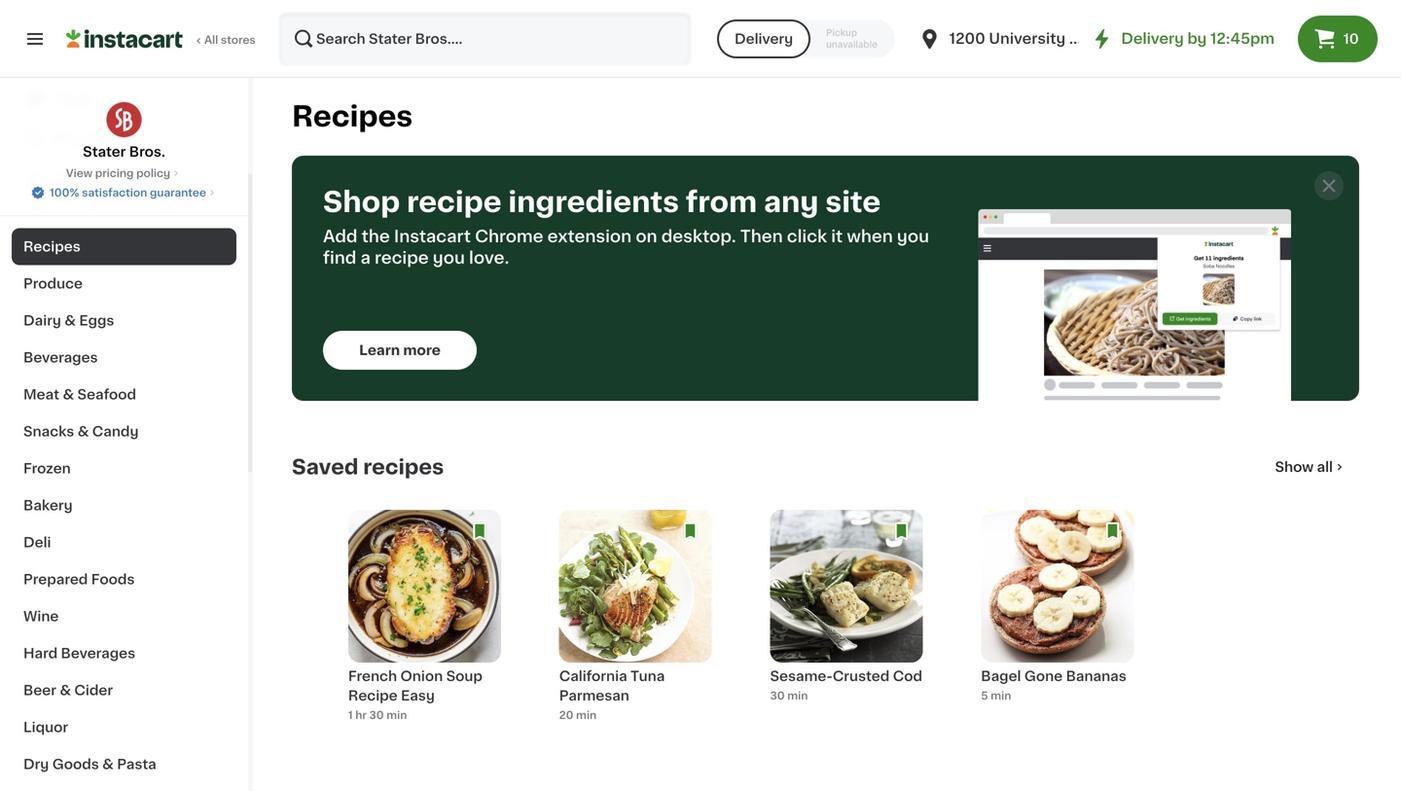 Task type: vqa. For each thing, say whether or not it's contained in the screenshot.
'2'
no



Task type: describe. For each thing, give the bounding box(es) containing it.
bakery
[[23, 499, 73, 512]]

more
[[403, 344, 441, 357]]

recipe card group containing california tuna parmesan
[[559, 510, 712, 749]]

chrome
[[475, 228, 544, 245]]

soup
[[446, 670, 483, 683]]

learn more button
[[323, 331, 477, 370]]

frozen
[[23, 462, 71, 475]]

100%
[[50, 187, 79, 198]]

university
[[989, 32, 1066, 46]]

saved button
[[1313, 24, 1380, 48]]

deli link
[[12, 524, 237, 561]]

1
[[348, 710, 353, 721]]

love.
[[469, 250, 509, 266]]

delivery by 12:45pm
[[1122, 32, 1275, 46]]

0 vertical spatial recipes
[[292, 103, 413, 130]]

prepared
[[23, 573, 88, 586]]

stater bros. link
[[83, 101, 165, 162]]

all stores link
[[66, 12, 257, 66]]

recipe card group containing french onion soup recipe easy
[[348, 510, 501, 749]]

pasta
[[117, 758, 156, 771]]

french onion soup recipe easy
[[348, 670, 483, 703]]

instacart
[[394, 228, 471, 245]]

on
[[636, 228, 658, 245]]

min for sesame-crusted cod
[[788, 691, 808, 701]]

stater bros. logo image
[[106, 101, 143, 138]]

cider
[[74, 684, 113, 697]]

a
[[361, 250, 371, 266]]

california tuna parmesan
[[559, 670, 665, 703]]

show all
[[1275, 460, 1333, 474]]

meat & seafood
[[23, 388, 136, 401]]

& for snacks
[[78, 425, 89, 438]]

recipe
[[348, 689, 398, 703]]

min for bagel gone bananas
[[991, 691, 1012, 701]]

lists
[[55, 171, 88, 184]]

0 horizontal spatial 30
[[369, 710, 384, 721]]

site
[[826, 188, 881, 216]]

snacks & candy link
[[12, 413, 237, 450]]

find
[[323, 250, 357, 266]]

prepared foods link
[[12, 561, 237, 598]]

0 vertical spatial beverages
[[23, 351, 98, 365]]

prepared foods
[[23, 573, 135, 586]]

gone
[[1025, 670, 1063, 683]]

produce link
[[12, 265, 237, 302]]

hard beverages link
[[12, 635, 237, 672]]

dairy
[[23, 314, 61, 328]]

bagel gone bananas
[[981, 670, 1127, 683]]

candy
[[92, 425, 139, 438]]

again
[[98, 132, 137, 146]]

produce
[[23, 277, 83, 291]]

service type group
[[717, 19, 895, 58]]

french
[[348, 670, 397, 683]]

add the instacart chrome extension on desktop. then click it when you find a recipe you love.
[[323, 228, 930, 266]]

eggs
[[79, 314, 114, 328]]

recipe card group containing bagel gone bananas
[[981, 510, 1134, 749]]

beer
[[23, 684, 56, 697]]

snacks
[[23, 425, 74, 438]]

policy
[[136, 168, 170, 179]]

saved recipes link
[[292, 456, 444, 479]]

guarantee
[[150, 187, 206, 198]]

1200 university ave button
[[918, 12, 1097, 66]]

show
[[1275, 460, 1314, 474]]

easy
[[401, 689, 435, 703]]

bananas
[[1066, 670, 1127, 683]]

1 hr 30 min
[[348, 710, 407, 721]]

extension banner image
[[979, 209, 1292, 401]]

when
[[847, 228, 893, 245]]

& inside the dry goods & pasta link
[[102, 758, 114, 771]]

stores
[[221, 35, 256, 45]]

dry
[[23, 758, 49, 771]]

any
[[764, 188, 819, 216]]

buy it again
[[55, 132, 137, 146]]

meat
[[23, 388, 59, 401]]

buy it again link
[[12, 119, 237, 158]]

delivery by 12:45pm link
[[1090, 27, 1275, 51]]

10 button
[[1298, 16, 1378, 62]]

the
[[362, 228, 390, 245]]



Task type: locate. For each thing, give the bounding box(es) containing it.
you right when
[[897, 228, 930, 245]]

2 recipe card group from the left
[[559, 510, 712, 749]]

recipe up instacart
[[407, 188, 502, 216]]

parmesan
[[559, 689, 630, 703]]

delivery
[[1122, 32, 1184, 46], [735, 32, 793, 46]]

30 right hr
[[369, 710, 384, 721]]

& left pasta
[[102, 758, 114, 771]]

& for dairy
[[65, 314, 76, 328]]

learn more
[[359, 344, 441, 357]]

recipe inside add the instacart chrome extension on desktop. then click it when you find a recipe you love.
[[375, 250, 429, 266]]

min down the easy at the bottom left of page
[[387, 710, 407, 721]]

beer & cider
[[23, 684, 113, 697]]

min right 20
[[576, 710, 597, 721]]

all
[[1317, 460, 1333, 474]]

liquor link
[[12, 709, 237, 746]]

show all link
[[1275, 457, 1347, 477]]

view pricing policy link
[[66, 165, 182, 181]]

saved
[[1337, 27, 1380, 41], [292, 457, 359, 477]]

it
[[85, 132, 95, 146], [831, 228, 843, 245]]

Search field
[[280, 14, 690, 64]]

bakery link
[[12, 487, 237, 524]]

30 min
[[770, 691, 808, 701]]

recipe card group
[[348, 510, 501, 749], [559, 510, 712, 749], [770, 510, 923, 749], [981, 510, 1134, 749]]

1 horizontal spatial 30
[[770, 691, 785, 701]]

stater bros.
[[83, 145, 165, 159]]

& left eggs
[[65, 314, 76, 328]]

100% satisfaction guarantee button
[[30, 181, 218, 201]]

1 vertical spatial it
[[831, 228, 843, 245]]

& inside beer & cider link
[[60, 684, 71, 697]]

all stores
[[204, 35, 256, 45]]

dry goods & pasta link
[[12, 746, 237, 783]]

0 vertical spatial saved
[[1337, 27, 1380, 41]]

& right meat
[[63, 388, 74, 401]]

crusted
[[833, 670, 890, 683]]

1200 university ave
[[950, 32, 1097, 46]]

0 vertical spatial it
[[85, 132, 95, 146]]

100% satisfaction guarantee
[[50, 187, 206, 198]]

you
[[897, 228, 930, 245], [433, 250, 465, 266]]

0 horizontal spatial recipes
[[23, 240, 81, 254]]

meat & seafood link
[[12, 376, 237, 413]]

onion
[[400, 670, 443, 683]]

bagel
[[981, 670, 1021, 683]]

1 vertical spatial 30
[[369, 710, 384, 721]]

you down instacart
[[433, 250, 465, 266]]

desktop.
[[662, 228, 736, 245]]

3 recipe card group from the left
[[770, 510, 923, 749]]

wine
[[23, 610, 59, 623]]

& right beer
[[60, 684, 71, 697]]

min down sesame-
[[788, 691, 808, 701]]

& inside snacks & candy link
[[78, 425, 89, 438]]

lists link
[[12, 158, 237, 197]]

it inside add the instacart chrome extension on desktop. then click it when you find a recipe you love.
[[831, 228, 843, 245]]

tuna
[[631, 670, 665, 683]]

satisfaction
[[82, 187, 147, 198]]

then
[[740, 228, 783, 245]]

view
[[66, 168, 93, 179]]

1200
[[950, 32, 986, 46]]

recipe
[[407, 188, 502, 216], [375, 250, 429, 266]]

hard
[[23, 647, 58, 660]]

by
[[1188, 32, 1207, 46]]

dairy & eggs link
[[12, 302, 237, 339]]

dairy & eggs
[[23, 314, 114, 328]]

1 vertical spatial you
[[433, 250, 465, 266]]

1 horizontal spatial it
[[831, 228, 843, 245]]

recipes
[[363, 457, 444, 477]]

hard beverages
[[23, 647, 135, 660]]

delivery inside button
[[735, 32, 793, 46]]

saved for saved
[[1337, 27, 1380, 41]]

recipes up produce
[[23, 240, 81, 254]]

from
[[686, 188, 757, 216]]

min right 5 at the bottom right
[[991, 691, 1012, 701]]

1 recipe card group from the left
[[348, 510, 501, 749]]

1 vertical spatial recipes
[[23, 240, 81, 254]]

sesame-
[[770, 670, 833, 683]]

saved inside button
[[1337, 27, 1380, 41]]

1 horizontal spatial delivery
[[1122, 32, 1184, 46]]

saved recipes
[[292, 457, 444, 477]]

shop recipe ingredients from any site
[[323, 188, 881, 216]]

stater
[[83, 145, 126, 159]]

& inside meat & seafood link
[[63, 388, 74, 401]]

5 min
[[981, 691, 1012, 701]]

deals link
[[12, 80, 237, 119]]

1 horizontal spatial recipes
[[292, 103, 413, 130]]

20 min
[[559, 710, 597, 721]]

pricing
[[95, 168, 134, 179]]

bros.
[[129, 145, 165, 159]]

5
[[981, 691, 988, 701]]

1 vertical spatial recipe
[[375, 250, 429, 266]]

recipes link
[[12, 228, 237, 265]]

0 vertical spatial you
[[897, 228, 930, 245]]

min for california tuna parmesan
[[576, 710, 597, 721]]

frozen link
[[12, 450, 237, 487]]

recipes
[[292, 103, 413, 130], [23, 240, 81, 254]]

cod
[[893, 670, 923, 683]]

1 horizontal spatial you
[[897, 228, 930, 245]]

30
[[770, 691, 785, 701], [369, 710, 384, 721]]

delivery for delivery
[[735, 32, 793, 46]]

0 vertical spatial recipe
[[407, 188, 502, 216]]

it right click
[[831, 228, 843, 245]]

0 vertical spatial 30
[[770, 691, 785, 701]]

recipe down the
[[375, 250, 429, 266]]

& for beer
[[60, 684, 71, 697]]

beverages link
[[12, 339, 237, 376]]

beverages up cider
[[61, 647, 135, 660]]

sesame-crusted cod
[[770, 670, 923, 683]]

10
[[1344, 32, 1359, 46]]

None search field
[[278, 12, 692, 66]]

0 horizontal spatial delivery
[[735, 32, 793, 46]]

0 horizontal spatial it
[[85, 132, 95, 146]]

0 horizontal spatial saved
[[292, 457, 359, 477]]

goods
[[52, 758, 99, 771]]

ave
[[1070, 32, 1097, 46]]

foods
[[91, 573, 135, 586]]

learn
[[359, 344, 400, 357]]

delivery button
[[717, 19, 811, 58]]

30 down sesame-
[[770, 691, 785, 701]]

dry goods & pasta
[[23, 758, 156, 771]]

recipe card group containing sesame-crusted cod
[[770, 510, 923, 749]]

& inside dairy & eggs link
[[65, 314, 76, 328]]

liquor
[[23, 721, 68, 734]]

it right buy
[[85, 132, 95, 146]]

ingredients
[[508, 188, 679, 216]]

snacks & candy
[[23, 425, 139, 438]]

4 recipe card group from the left
[[981, 510, 1134, 749]]

delivery for delivery by 12:45pm
[[1122, 32, 1184, 46]]

& left candy
[[78, 425, 89, 438]]

recipes up shop at the left top
[[292, 103, 413, 130]]

20
[[559, 710, 574, 721]]

saved for saved recipes
[[292, 457, 359, 477]]

0 horizontal spatial you
[[433, 250, 465, 266]]

beverages down dairy & eggs
[[23, 351, 98, 365]]

deals
[[55, 93, 95, 107]]

1 vertical spatial saved
[[292, 457, 359, 477]]

instacart logo image
[[66, 27, 183, 51]]

1 horizontal spatial saved
[[1337, 27, 1380, 41]]

1 vertical spatial beverages
[[61, 647, 135, 660]]

seafood
[[77, 388, 136, 401]]

click
[[787, 228, 827, 245]]

12:45pm
[[1211, 32, 1275, 46]]

california
[[559, 670, 627, 683]]

& for meat
[[63, 388, 74, 401]]



